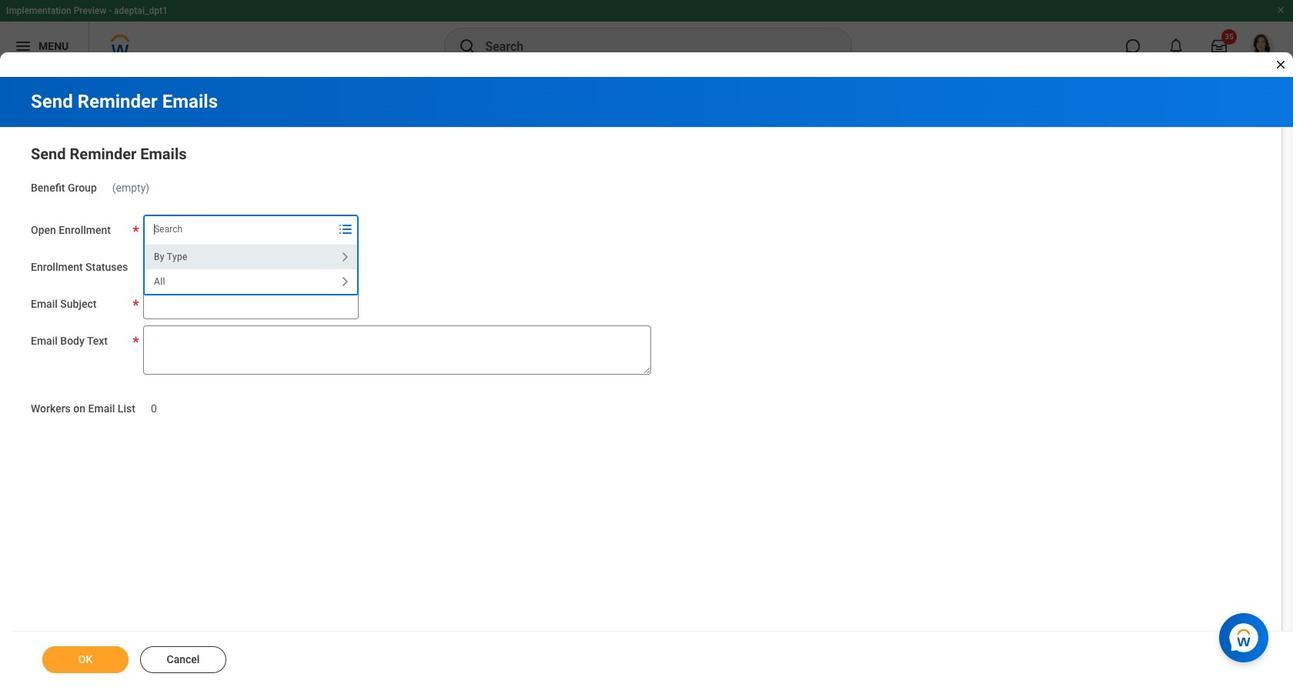Task type: locate. For each thing, give the bounding box(es) containing it.
1 vertical spatial send
[[31, 145, 66, 163]]

implementation preview -   adeptai_dpt1 banner
[[0, 0, 1293, 71]]

reminder for send reminder emails main content
[[70, 145, 137, 163]]

send reminder emails
[[31, 91, 218, 112], [31, 145, 187, 163]]

group
[[68, 182, 97, 194]]

type
[[167, 252, 188, 262]]

close environment banner image
[[1276, 5, 1286, 15]]

enrollment up enrollment statuses on the left top of page
[[59, 224, 111, 236]]

Enrollment Statuses field
[[144, 253, 333, 281]]

0 vertical spatial send reminder emails
[[31, 91, 218, 112]]

email
[[31, 298, 58, 310], [31, 335, 58, 347], [88, 402, 115, 415]]

2 vertical spatial email
[[88, 402, 115, 415]]

email left subject
[[31, 298, 58, 310]]

benefit group
[[31, 182, 97, 194]]

reminder
[[77, 91, 158, 112], [70, 145, 137, 163]]

email for email body text
[[31, 335, 58, 347]]

text
[[87, 335, 108, 347]]

email left body
[[31, 335, 58, 347]]

(empty)
[[112, 182, 149, 194]]

2 send reminder emails from the top
[[31, 145, 187, 163]]

close send reminder emails image
[[1275, 59, 1287, 71]]

send for "send reminder emails" 'dialog'
[[31, 91, 73, 112]]

Open Enrollment field
[[144, 215, 333, 243]]

1 send reminder emails from the top
[[31, 91, 218, 112]]

emails
[[162, 91, 218, 112], [140, 145, 187, 163]]

0 vertical spatial send
[[31, 91, 73, 112]]

send for send reminder emails main content
[[31, 145, 66, 163]]

list
[[118, 402, 135, 415]]

workday assistant region
[[1219, 607, 1275, 663]]

emails for send reminder emails main content
[[140, 145, 187, 163]]

send
[[31, 91, 73, 112], [31, 145, 66, 163]]

email right the on
[[88, 402, 115, 415]]

1 send from the top
[[31, 91, 73, 112]]

open enrollment
[[31, 224, 111, 236]]

emails for "send reminder emails" 'dialog'
[[162, 91, 218, 112]]

enrollment up email subject
[[31, 261, 83, 273]]

0 vertical spatial reminder
[[77, 91, 158, 112]]

Email Body Text text field
[[143, 325, 651, 375]]

0 vertical spatial emails
[[162, 91, 218, 112]]

ok button
[[42, 647, 129, 674]]

1 vertical spatial reminder
[[70, 145, 137, 163]]

1 vertical spatial email
[[31, 335, 58, 347]]

1 vertical spatial emails
[[140, 145, 187, 163]]

enrollment
[[59, 224, 111, 236], [31, 261, 83, 273]]

by type
[[154, 252, 188, 262]]

1 vertical spatial send reminder emails
[[31, 145, 187, 163]]

0 vertical spatial email
[[31, 298, 58, 310]]

0
[[151, 402, 157, 415]]

2 send from the top
[[31, 145, 66, 163]]

notifications large image
[[1169, 38, 1184, 54]]

body
[[60, 335, 85, 347]]

-
[[109, 5, 112, 16]]

chevron right small image
[[336, 248, 354, 266]]

workers on email list
[[31, 402, 135, 415]]

cancel button
[[140, 647, 226, 674]]

send reminder emails for send reminder emails main content
[[31, 145, 187, 163]]



Task type: describe. For each thing, give the bounding box(es) containing it.
workers on email list element
[[151, 393, 157, 416]]

workers
[[31, 402, 71, 415]]

profile logan mcneil element
[[1241, 29, 1284, 63]]

search image
[[458, 37, 476, 55]]

0 vertical spatial enrollment
[[59, 224, 111, 236]]

Email Subject text field
[[143, 288, 359, 319]]

subject
[[60, 298, 97, 310]]

ok
[[78, 654, 93, 666]]

inbox large image
[[1212, 38, 1227, 54]]

implementation
[[6, 5, 71, 16]]

send reminder emails dialog
[[0, 0, 1293, 687]]

reminder for "send reminder emails" 'dialog'
[[77, 91, 158, 112]]

all
[[154, 276, 165, 287]]

prompts image
[[337, 257, 355, 275]]

statuses
[[86, 261, 128, 273]]

send reminder emails for "send reminder emails" 'dialog'
[[31, 91, 218, 112]]

open
[[31, 224, 56, 236]]

email subject
[[31, 298, 97, 310]]

prompts image
[[337, 220, 355, 238]]

email for email subject
[[31, 298, 58, 310]]

cancel
[[167, 654, 200, 666]]

by
[[154, 252, 165, 262]]

email body text
[[31, 335, 108, 347]]

on
[[73, 402, 86, 415]]

preview
[[74, 5, 106, 16]]

benefit
[[31, 182, 65, 194]]

send reminder emails main content
[[0, 77, 1293, 687]]

adeptai_dpt1
[[114, 5, 168, 16]]

implementation preview -   adeptai_dpt1
[[6, 5, 168, 16]]

enrollment statuses
[[31, 261, 128, 273]]

1 vertical spatial enrollment
[[31, 261, 83, 273]]

chevron right small image
[[336, 272, 354, 291]]



Task type: vqa. For each thing, say whether or not it's contained in the screenshot.
send reminder emails corresponding to Send Reminder Emails "main content"
yes



